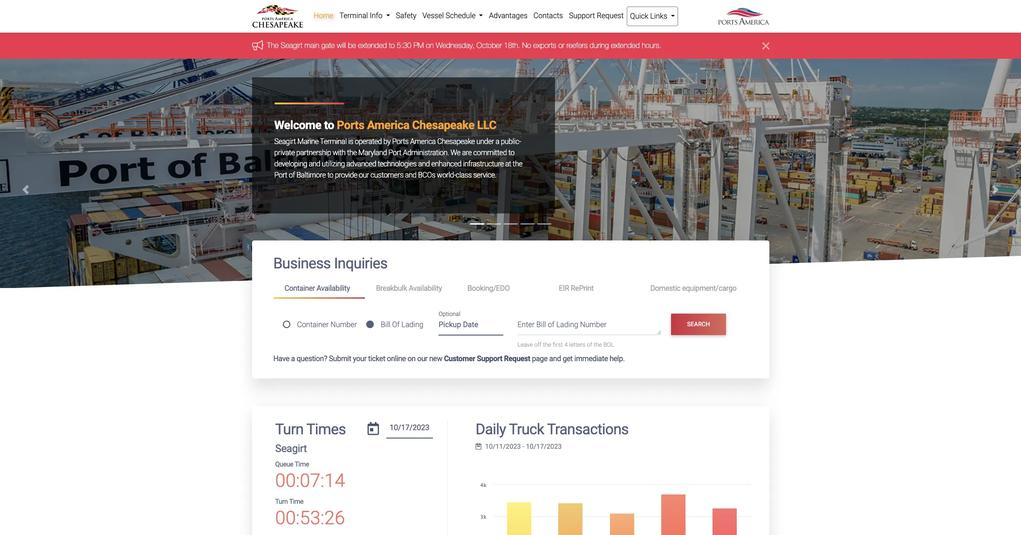 Task type: locate. For each thing, give the bounding box(es) containing it.
of down developing
[[289, 171, 295, 180]]

1 horizontal spatial lading
[[557, 321, 579, 329]]

lading
[[402, 320, 424, 329], [557, 321, 579, 329]]

0 horizontal spatial our
[[359, 171, 369, 180]]

during
[[590, 41, 609, 50]]

0 horizontal spatial request
[[504, 354, 531, 363]]

bill right enter at the right bottom
[[537, 321, 546, 329]]

reefers
[[567, 41, 588, 50]]

0 horizontal spatial availability
[[317, 284, 350, 293]]

container down business
[[285, 284, 315, 293]]

support right the customer
[[477, 354, 503, 363]]

letters
[[569, 342, 586, 349]]

0 vertical spatial chesapeake
[[412, 118, 475, 132]]

1 vertical spatial terminal
[[320, 137, 347, 146]]

domestic
[[651, 284, 681, 293]]

queue
[[275, 461, 294, 469]]

port up the technologies
[[389, 148, 402, 157]]

0 horizontal spatial bill
[[381, 320, 391, 329]]

a right "under"
[[496, 137, 500, 146]]

Enter Bill of Lading Number text field
[[518, 320, 662, 335]]

0 horizontal spatial of
[[289, 171, 295, 180]]

1 horizontal spatial availability
[[409, 284, 442, 293]]

10/11/2023 - 10/17/2023
[[486, 443, 562, 451]]

reprint
[[571, 284, 594, 293]]

booking/edo
[[468, 284, 510, 293]]

0 horizontal spatial extended
[[358, 41, 387, 50]]

the left bol
[[594, 342, 602, 349]]

page
[[532, 354, 548, 363]]

safety
[[396, 11, 417, 20]]

maryland
[[359, 148, 387, 157]]

0 horizontal spatial port
[[274, 171, 287, 180]]

bill
[[381, 320, 391, 329], [537, 321, 546, 329]]

turn for turn time 00:53:26
[[275, 498, 288, 506]]

0 vertical spatial terminal
[[340, 11, 368, 20]]

and left "get"
[[550, 354, 561, 363]]

0 vertical spatial seagirt
[[281, 41, 302, 50]]

1 horizontal spatial our
[[417, 354, 428, 363]]

support up reefers
[[569, 11, 595, 20]]

seagirt up private
[[274, 137, 296, 146]]

1 horizontal spatial america
[[410, 137, 436, 146]]

1 vertical spatial our
[[417, 354, 428, 363]]

0 horizontal spatial a
[[291, 354, 295, 363]]

container up question?
[[297, 320, 329, 329]]

seagirt up queue
[[275, 443, 307, 455]]

to down public-
[[509, 148, 515, 157]]

domestic equipment/cargo
[[651, 284, 737, 293]]

1 vertical spatial request
[[504, 354, 531, 363]]

bill of lading
[[381, 320, 424, 329]]

safety link
[[393, 7, 420, 25]]

00:53:26
[[275, 507, 345, 529]]

availability right breakbulk
[[409, 284, 442, 293]]

1 extended from the left
[[358, 41, 387, 50]]

marine
[[298, 137, 319, 146]]

class
[[456, 171, 472, 180]]

our inside seagirt marine terminal is operated by ports america chesapeake under a public- private partnership with the maryland port administration.                         we are committed to developing and utilizing advanced technologies and enhanced infrastructure at the port of baltimore to provide                         our customers and bcos world-class service.
[[359, 171, 369, 180]]

1 vertical spatial ports
[[392, 137, 409, 146]]

0 vertical spatial turn
[[275, 420, 304, 438]]

time inside the queue time 00:07:14
[[295, 461, 309, 469]]

off
[[535, 342, 542, 349]]

contacts link
[[531, 7, 566, 25]]

request down leave on the right
[[504, 354, 531, 363]]

on right online
[[408, 354, 416, 363]]

1 vertical spatial time
[[289, 498, 304, 506]]

seagirt inside seagirt marine terminal is operated by ports america chesapeake under a public- private partnership with the maryland port administration.                         we are committed to developing and utilizing advanced technologies and enhanced infrastructure at the port of baltimore to provide                         our customers and bcos world-class service.
[[274, 137, 296, 146]]

welcome to ports america chesapeake llc
[[274, 118, 497, 132]]

-
[[523, 443, 525, 451]]

enhanced
[[432, 159, 462, 168]]

0 vertical spatial time
[[295, 461, 309, 469]]

a right have
[[291, 354, 295, 363]]

committed
[[474, 148, 507, 157]]

leave
[[518, 342, 533, 349]]

get
[[563, 354, 573, 363]]

2 vertical spatial seagirt
[[275, 443, 307, 455]]

4
[[565, 342, 568, 349]]

october
[[477, 41, 502, 50]]

1 horizontal spatial port
[[389, 148, 402, 157]]

terminal left info
[[340, 11, 368, 20]]

exports
[[533, 41, 556, 50]]

0 vertical spatial our
[[359, 171, 369, 180]]

1 turn from the top
[[275, 420, 304, 438]]

0 vertical spatial port
[[389, 148, 402, 157]]

terminal
[[340, 11, 368, 20], [320, 137, 347, 146]]

1 horizontal spatial a
[[496, 137, 500, 146]]

turn times
[[275, 420, 346, 438]]

customer
[[444, 354, 476, 363]]

extended right be
[[358, 41, 387, 50]]

0 vertical spatial support
[[569, 11, 595, 20]]

of up first
[[548, 321, 555, 329]]

container
[[285, 284, 315, 293], [297, 320, 329, 329]]

our
[[359, 171, 369, 180], [417, 354, 428, 363]]

our left new
[[417, 354, 428, 363]]

the
[[347, 148, 357, 157], [513, 159, 523, 168], [543, 342, 552, 349], [594, 342, 602, 349]]

1 vertical spatial seagirt
[[274, 137, 296, 146]]

seagirt right the at the left of the page
[[281, 41, 302, 50]]

0 vertical spatial of
[[289, 171, 295, 180]]

availability down business inquiries
[[317, 284, 350, 293]]

of inside seagirt marine terminal is operated by ports america chesapeake under a public- private partnership with the maryland port administration.                         we are committed to developing and utilizing advanced technologies and enhanced infrastructure at the port of baltimore to provide                         our customers and bcos world-class service.
[[289, 171, 295, 180]]

administration.
[[403, 148, 449, 157]]

quick links link
[[627, 7, 679, 26]]

1 vertical spatial container
[[297, 320, 329, 329]]

1 vertical spatial turn
[[275, 498, 288, 506]]

transactions
[[547, 420, 629, 438]]

port down developing
[[274, 171, 287, 180]]

america
[[367, 118, 410, 132], [410, 137, 436, 146]]

time inside turn time 00:53:26
[[289, 498, 304, 506]]

on
[[426, 41, 434, 50], [408, 354, 416, 363]]

lading up 4
[[557, 321, 579, 329]]

number
[[331, 320, 357, 329], [580, 321, 607, 329]]

1 horizontal spatial ports
[[392, 137, 409, 146]]

of right letters
[[587, 342, 593, 349]]

to up with
[[324, 118, 334, 132]]

advantages
[[489, 11, 528, 20]]

turn inside turn time 00:53:26
[[275, 498, 288, 506]]

number up submit
[[331, 320, 357, 329]]

extended right during
[[611, 41, 640, 50]]

0 horizontal spatial on
[[408, 354, 416, 363]]

a inside seagirt marine terminal is operated by ports america chesapeake under a public- private partnership with the maryland port administration.                         we are committed to developing and utilizing advanced technologies and enhanced infrastructure at the port of baltimore to provide                         our customers and bcos world-class service.
[[496, 137, 500, 146]]

the seagirt main gate will be extended to 5:30 pm on wednesday, october 18th.  no exports or reefers during extended hours. alert
[[0, 33, 1022, 59]]

our down advanced
[[359, 171, 369, 180]]

5:30
[[397, 41, 411, 50]]

0 vertical spatial container
[[285, 284, 315, 293]]

your
[[353, 354, 367, 363]]

quick links
[[631, 12, 670, 21]]

main content
[[245, 241, 777, 535]]

0 vertical spatial request
[[597, 11, 624, 20]]

online
[[387, 354, 406, 363]]

1 availability from the left
[[317, 284, 350, 293]]

ports right "by"
[[392, 137, 409, 146]]

on right pm
[[426, 41, 434, 50]]

lading right of
[[402, 320, 424, 329]]

service.
[[474, 171, 497, 180]]

inquiries
[[334, 255, 388, 273]]

to left 5:30
[[389, 41, 395, 50]]

0 vertical spatial a
[[496, 137, 500, 146]]

ports up is
[[337, 118, 365, 132]]

utilizing
[[322, 159, 345, 168]]

1 vertical spatial chesapeake
[[437, 137, 475, 146]]

0 vertical spatial ports
[[337, 118, 365, 132]]

eir reprint link
[[548, 280, 640, 297]]

0 horizontal spatial support
[[477, 354, 503, 363]]

container availability link
[[274, 280, 365, 299]]

availability
[[317, 284, 350, 293], [409, 284, 442, 293]]

None text field
[[387, 420, 433, 439]]

1 vertical spatial america
[[410, 137, 436, 146]]

contacts
[[534, 11, 563, 20]]

at
[[506, 159, 512, 168]]

2 extended from the left
[[611, 41, 640, 50]]

1 horizontal spatial of
[[548, 321, 555, 329]]

is
[[348, 137, 353, 146]]

turn up 00:53:26
[[275, 498, 288, 506]]

and inside main content
[[550, 354, 561, 363]]

1 vertical spatial support
[[477, 354, 503, 363]]

2 horizontal spatial of
[[587, 342, 593, 349]]

request
[[597, 11, 624, 20], [504, 354, 531, 363]]

seagirt marine terminal is operated by ports america chesapeake under a public- private partnership with the maryland port administration.                         we are committed to developing and utilizing advanced technologies and enhanced infrastructure at the port of baltimore to provide                         our customers and bcos world-class service.
[[274, 137, 523, 180]]

10/11/2023
[[486, 443, 521, 451]]

home link
[[311, 7, 337, 25]]

first
[[553, 342, 563, 349]]

to inside alert
[[389, 41, 395, 50]]

0 vertical spatial america
[[367, 118, 410, 132]]

bill left of
[[381, 320, 391, 329]]

1 horizontal spatial extended
[[611, 41, 640, 50]]

0 vertical spatial on
[[426, 41, 434, 50]]

time right queue
[[295, 461, 309, 469]]

calendar day image
[[368, 422, 379, 435]]

ports
[[337, 118, 365, 132], [392, 137, 409, 146]]

and
[[309, 159, 320, 168], [418, 159, 430, 168], [405, 171, 417, 180], [550, 354, 561, 363]]

terminal up with
[[320, 137, 347, 146]]

gate
[[321, 41, 335, 50]]

seagirt inside alert
[[281, 41, 302, 50]]

1 horizontal spatial on
[[426, 41, 434, 50]]

turn
[[275, 420, 304, 438], [275, 498, 288, 506]]

1 horizontal spatial support
[[569, 11, 595, 20]]

time up 00:53:26
[[289, 498, 304, 506]]

2 turn from the top
[[275, 498, 288, 506]]

queue time 00:07:14
[[275, 461, 345, 492]]

hours.
[[642, 41, 662, 50]]

request left quick
[[597, 11, 624, 20]]

america up "administration."
[[410, 137, 436, 146]]

america up "by"
[[367, 118, 410, 132]]

2 availability from the left
[[409, 284, 442, 293]]

number up bol
[[580, 321, 607, 329]]

turn up queue
[[275, 420, 304, 438]]



Task type: vqa. For each thing, say whether or not it's contained in the screenshot.
'Container Availability' link
yes



Task type: describe. For each thing, give the bounding box(es) containing it.
breakbulk availability link
[[365, 280, 457, 297]]

equipment/cargo
[[683, 284, 737, 293]]

of
[[392, 320, 400, 329]]

terminal inside seagirt marine terminal is operated by ports america chesapeake under a public- private partnership with the maryland port administration.                         we are committed to developing and utilizing advanced technologies and enhanced infrastructure at the port of baltimore to provide                         our customers and bcos world-class service.
[[320, 137, 347, 146]]

breakbulk availability
[[376, 284, 442, 293]]

10/17/2023
[[526, 443, 562, 451]]

question?
[[297, 354, 327, 363]]

new
[[429, 354, 443, 363]]

have a question? submit your ticket online on our new customer support request page and get immediate help.
[[274, 354, 625, 363]]

enter bill of lading number
[[518, 321, 607, 329]]

eir
[[559, 284, 570, 293]]

breakbulk
[[376, 284, 407, 293]]

public-
[[501, 137, 521, 146]]

and down "administration."
[[418, 159, 430, 168]]

vessel schedule
[[423, 11, 478, 20]]

are
[[462, 148, 472, 157]]

infrastructure
[[463, 159, 504, 168]]

availability for breakbulk availability
[[409, 284, 442, 293]]

to down utilizing
[[328, 171, 334, 180]]

we
[[451, 148, 461, 157]]

eir reprint
[[559, 284, 594, 293]]

container availability
[[285, 284, 350, 293]]

main content containing 00:07:14
[[245, 241, 777, 535]]

time for 00:53:26
[[289, 498, 304, 506]]

submit
[[329, 354, 351, 363]]

and left bcos
[[405, 171, 417, 180]]

have
[[274, 354, 290, 363]]

optional
[[439, 311, 461, 318]]

1 horizontal spatial request
[[597, 11, 624, 20]]

Optional text field
[[439, 317, 504, 336]]

truck
[[509, 420, 544, 438]]

seagirt for seagirt
[[275, 443, 307, 455]]

immediate
[[575, 354, 608, 363]]

seagirt for seagirt marine terminal is operated by ports america chesapeake under a public- private partnership with the maryland port administration.                         we are committed to developing and utilizing advanced technologies and enhanced infrastructure at the port of baltimore to provide                         our customers and bcos world-class service.
[[274, 137, 296, 146]]

will
[[337, 41, 346, 50]]

llc
[[477, 118, 497, 132]]

availability for container availability
[[317, 284, 350, 293]]

0 horizontal spatial ports
[[337, 118, 365, 132]]

domestic equipment/cargo link
[[640, 280, 748, 297]]

with
[[333, 148, 346, 157]]

on inside alert
[[426, 41, 434, 50]]

bcos
[[418, 171, 436, 180]]

1 vertical spatial port
[[274, 171, 287, 180]]

the
[[267, 41, 279, 50]]

developing
[[274, 159, 307, 168]]

terminal inside terminal info link
[[340, 11, 368, 20]]

america inside seagirt marine terminal is operated by ports america chesapeake under a public- private partnership with the maryland port administration.                         we are committed to developing and utilizing advanced technologies and enhanced infrastructure at the port of baltimore to provide                         our customers and bcos world-class service.
[[410, 137, 436, 146]]

bullhorn image
[[252, 40, 267, 50]]

private
[[274, 148, 295, 157]]

partnership
[[296, 148, 331, 157]]

1 horizontal spatial bill
[[537, 321, 546, 329]]

times
[[307, 420, 346, 438]]

wednesday,
[[436, 41, 475, 50]]

support inside main content
[[477, 354, 503, 363]]

the right at
[[513, 159, 523, 168]]

1 horizontal spatial number
[[580, 321, 607, 329]]

turn time 00:53:26
[[275, 498, 345, 529]]

advantages link
[[486, 7, 531, 25]]

ports america chesapeake image
[[0, 59, 1022, 502]]

bol
[[604, 342, 615, 349]]

calendar week image
[[476, 443, 482, 450]]

business inquiries
[[274, 255, 388, 273]]

the seagirt main gate will be extended to 5:30 pm on wednesday, october 18th.  no exports or reefers during extended hours. link
[[267, 41, 662, 50]]

1 vertical spatial a
[[291, 354, 295, 363]]

schedule
[[446, 11, 476, 20]]

customers
[[371, 171, 404, 180]]

search button
[[672, 314, 726, 335]]

daily truck transactions
[[476, 420, 629, 438]]

00:07:14
[[275, 470, 345, 492]]

time for 00:07:14
[[295, 461, 309, 469]]

leave off the first 4 letters of the bol
[[518, 342, 615, 349]]

support request
[[569, 11, 624, 20]]

links
[[651, 12, 668, 21]]

close image
[[763, 40, 770, 51]]

1 vertical spatial on
[[408, 354, 416, 363]]

chesapeake inside seagirt marine terminal is operated by ports america chesapeake under a public- private partnership with the maryland port administration.                         we are committed to developing and utilizing advanced technologies and enhanced infrastructure at the port of baltimore to provide                         our customers and bcos world-class service.
[[437, 137, 475, 146]]

the right off
[[543, 342, 552, 349]]

container for container number
[[297, 320, 329, 329]]

booking/edo link
[[457, 280, 548, 297]]

under
[[477, 137, 494, 146]]

0 horizontal spatial lading
[[402, 320, 424, 329]]

customer support request link
[[444, 354, 531, 363]]

main
[[305, 41, 319, 50]]

quick
[[631, 12, 649, 21]]

1 vertical spatial of
[[548, 321, 555, 329]]

container for container availability
[[285, 284, 315, 293]]

operated
[[355, 137, 382, 146]]

the down is
[[347, 148, 357, 157]]

be
[[348, 41, 356, 50]]

welcome
[[274, 118, 322, 132]]

and down partnership
[[309, 159, 320, 168]]

container number
[[297, 320, 357, 329]]

0 horizontal spatial number
[[331, 320, 357, 329]]

business
[[274, 255, 331, 273]]

terminal info
[[340, 11, 385, 20]]

daily
[[476, 420, 506, 438]]

baltimore
[[297, 171, 326, 180]]

0 horizontal spatial america
[[367, 118, 410, 132]]

2 vertical spatial of
[[587, 342, 593, 349]]

turn for turn times
[[275, 420, 304, 438]]

info
[[370, 11, 383, 20]]

home
[[314, 11, 334, 20]]

ports inside seagirt marine terminal is operated by ports america chesapeake under a public- private partnership with the maryland port administration.                         we are committed to developing and utilizing advanced technologies and enhanced infrastructure at the port of baltimore to provide                         our customers and bcos world-class service.
[[392, 137, 409, 146]]

help.
[[610, 354, 625, 363]]

ticket
[[368, 354, 386, 363]]

or
[[559, 41, 565, 50]]

18th.
[[504, 41, 520, 50]]



